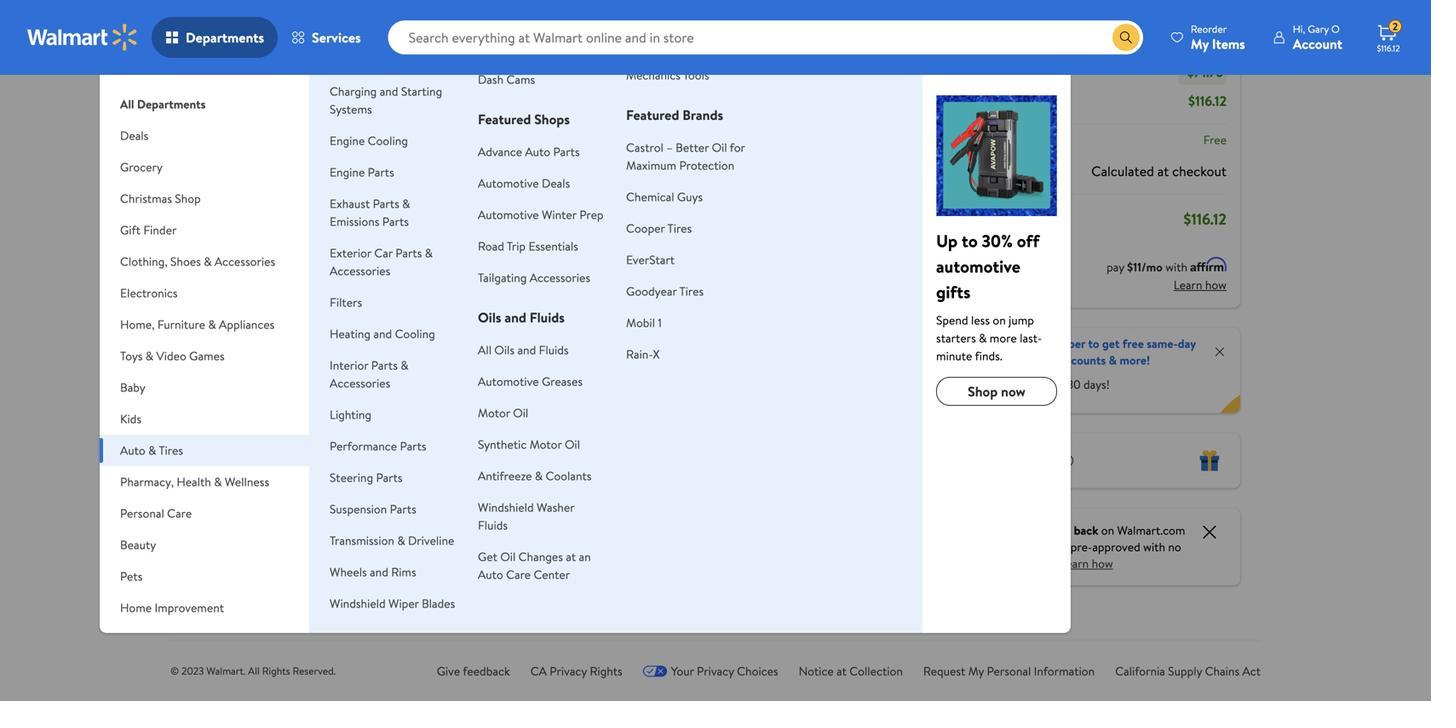 Task type: locate. For each thing, give the bounding box(es) containing it.
add to cart image
[[363, 303, 383, 323], [626, 303, 647, 323]]

&
[[402, 196, 410, 212], [425, 245, 433, 262], [204, 253, 212, 270], [208, 316, 216, 333], [979, 330, 987, 347], [146, 348, 153, 365], [1109, 352, 1117, 369], [401, 357, 409, 374], [148, 443, 156, 459], [535, 468, 543, 485], [214, 474, 222, 491], [397, 533, 405, 549], [150, 632, 157, 648]]

shop left more
[[211, 155, 245, 177]]

shipping up windshield washer fluids
[[515, 483, 552, 498]]

3+ for xbox series x video game console, black
[[357, 498, 368, 513]]

auto inside auto & tires dropdown button
[[120, 443, 145, 459]]

2 add to cart image from the left
[[495, 303, 515, 323]]

deal up emissions
[[360, 197, 380, 211]]

$187.88
[[1185, 34, 1227, 52]]

rain-
[[626, 346, 653, 363]]

2 vertical spatial fluids
[[478, 518, 508, 534]]

essentials
[[529, 238, 578, 255]]

& inside the exhaust parts & emissions parts
[[402, 196, 410, 212]]

0 horizontal spatial add button
[[224, 299, 287, 327]]

mechanics tools
[[626, 67, 709, 83]]

3+ day shipping up 'transmission & driveline' at the bottom left
[[357, 498, 425, 513]]

day inside now $348.00 group
[[498, 483, 513, 498]]

0 vertical spatial to
[[962, 229, 978, 253]]

wheels and rims link
[[330, 564, 416, 581]]

1 horizontal spatial video
[[353, 426, 388, 445]]

2 automotive from the top
[[478, 207, 539, 223]]

2 now from the left
[[353, 352, 384, 374]]

on
[[993, 312, 1006, 329], [1101, 523, 1114, 539]]

series
[[386, 408, 421, 426]]

1 vertical spatial motor
[[530, 437, 562, 453]]

icemaker,
[[485, 486, 541, 505]]

fluids up all oils and fluids
[[530, 308, 565, 327]]

–
[[666, 139, 673, 156]]

member
[[1042, 336, 1085, 352]]

earn
[[1004, 523, 1028, 539]]

1 add to cart image from the left
[[231, 303, 252, 323]]

0 horizontal spatial how
[[1092, 556, 1113, 572]]

3+ inside now $49.00 group
[[225, 483, 237, 498]]

0 vertical spatial my
[[1191, 35, 1209, 53]]

my up -$71.76
[[1191, 35, 1209, 53]]

windshield down antifreeze
[[478, 500, 534, 516]]

auto down get
[[478, 567, 503, 584]]

patio & garden
[[120, 632, 198, 648]]

patio
[[120, 632, 147, 648]]

fry
[[221, 411, 240, 430]]

0 vertical spatial 3+
[[488, 26, 500, 41]]

0 vertical spatial departments
[[186, 28, 264, 47]]

fluids inside windshield washer fluids
[[478, 518, 508, 534]]

add to cart image
[[231, 303, 252, 323], [495, 303, 515, 323]]

deal up the cooper
[[624, 197, 644, 211]]

3 add button from the left
[[620, 299, 682, 327]]

rims
[[391, 564, 416, 581]]

2 deal from the left
[[492, 197, 512, 211]]

0 horizontal spatial learn
[[1060, 556, 1089, 572]]

2 privacy from the left
[[697, 664, 734, 680]]

1 vertical spatial free
[[1025, 376, 1046, 393]]

mobil 1 link
[[626, 315, 662, 331]]

windshield inside windshield washer fluids
[[478, 500, 534, 516]]

banner
[[918, 328, 1240, 414]]

for up 'protection'
[[730, 139, 745, 156]]

1 add from the left
[[252, 305, 273, 321]]

learn how down affirm image
[[1174, 277, 1227, 293]]

1 horizontal spatial learn
[[1174, 277, 1202, 293]]

try walmart+ free for 30 days!
[[954, 376, 1110, 393]]

1 vertical spatial auto
[[120, 443, 145, 459]]

3+ day shipping inside now $349.00 group
[[357, 498, 425, 513]]

automotive up trip
[[478, 207, 539, 223]]

add up the now $49.00
[[252, 305, 273, 321]]

0 vertical spatial 3+ day shipping
[[488, 26, 557, 41]]

how down earn 5% cash back on walmart.com
[[1092, 556, 1113, 572]]

engine for engine parts
[[330, 164, 365, 181]]

accessories down interior
[[330, 375, 390, 392]]

better
[[676, 139, 709, 156]]

auto up automotive deals
[[525, 144, 550, 160]]

2 vertical spatial shop
[[968, 383, 998, 401]]

engine up "exhaust"
[[330, 164, 365, 181]]

parts for steering parts
[[376, 470, 403, 486]]

appliances
[[219, 316, 275, 333]]

deal inside now $348.00 group
[[492, 197, 512, 211]]

close walmart plus section image
[[1213, 345, 1227, 359]]

privacy right your
[[697, 664, 734, 680]]

1 horizontal spatial 3+
[[357, 498, 368, 513]]

wellness
[[225, 474, 269, 491]]

1 horizontal spatial to
[[1088, 336, 1099, 352]]

winter
[[542, 207, 577, 223]]

california
[[1115, 664, 1165, 680]]

care inside 'get oil changes at an auto care center'
[[506, 567, 531, 584]]

notice
[[799, 664, 834, 680]]

3 automotive from the top
[[478, 374, 539, 390]]

1 horizontal spatial how
[[1205, 277, 1227, 293]]

free right get
[[1123, 336, 1144, 352]]

exhaust
[[330, 196, 370, 212]]

$16.98
[[651, 352, 692, 374]]

1 deal from the left
[[360, 197, 380, 211]]

2 vertical spatial automotive
[[478, 374, 539, 390]]

checkout
[[1172, 162, 1227, 181]]

add for add button inside now $348.00 group
[[515, 305, 536, 321]]

1 horizontal spatial all
[[248, 664, 260, 679]]

1 horizontal spatial for
[[1049, 376, 1064, 393]]

featured for featured shops
[[478, 110, 531, 129]]

2 add from the left
[[515, 305, 536, 321]]

accessories down exterior
[[330, 263, 390, 279]]

3+ inside now $349.00 group
[[357, 498, 368, 513]]

1 vertical spatial on
[[1101, 523, 1114, 539]]

now inside the now $349.00 $499.00 $349.00/ca xbox series x video game console, black
[[353, 352, 384, 374]]

learn how down back
[[1060, 556, 1113, 572]]

fryer
[[275, 430, 306, 449]]

engine for engine cooling
[[330, 132, 365, 149]]

add to cart image inside now $348.00 group
[[495, 303, 515, 323]]

windshield down wheels
[[330, 596, 386, 613]]

your
[[671, 664, 694, 680]]

3+ for chefman turbo fry stainless steel air fryer with basket divider, 8 quart
[[225, 483, 237, 498]]

1 horizontal spatial deals
[[287, 155, 324, 177]]

0 horizontal spatial care
[[167, 506, 192, 522]]

rights left the privacy choices icon
[[590, 664, 623, 680]]

1 vertical spatial automotive
[[478, 207, 539, 223]]

all right walmart.
[[248, 664, 260, 679]]

engine down systems
[[330, 132, 365, 149]]

0 vertical spatial $116.12
[[1377, 43, 1400, 54]]

1 add button from the left
[[224, 299, 287, 327]]

personal left information
[[987, 664, 1031, 680]]

and inside charging and starting systems
[[380, 83, 398, 100]]

0 vertical spatial video
[[156, 348, 186, 365]]

add to cart image inside now $16.98 group
[[626, 303, 647, 323]]

discounts
[[1057, 352, 1106, 369]]

3+ day shipping down basket
[[225, 483, 293, 498]]

1 horizontal spatial privacy
[[697, 664, 734, 680]]

0 vertical spatial motor
[[478, 405, 510, 422]]

0 horizontal spatial stainless
[[244, 411, 294, 430]]

1 vertical spatial oils
[[494, 342, 515, 359]]

2 vertical spatial 3+
[[357, 498, 368, 513]]

3+ up personal care dropdown button at the left of the page
[[225, 483, 237, 498]]

jump
[[1009, 312, 1034, 329]]

add to cart image for chefman turbo fry stainless steel air fryer with basket divider, 8 quart
[[231, 303, 252, 323]]

toys & video games
[[120, 348, 225, 365]]

2- up all departments link
[[225, 26, 234, 41]]

parts for interior parts & accessories
[[371, 357, 398, 374]]

2- down side
[[488, 483, 498, 498]]

care down health
[[167, 506, 192, 522]]

center
[[534, 567, 570, 584]]

0 horizontal spatial steel
[[221, 430, 251, 449]]

0 horizontal spatial add
[[252, 305, 273, 321]]

deals up grocery
[[120, 127, 149, 144]]

& inside become a member to get free same-day delivery, gas discounts & more!
[[1109, 352, 1117, 369]]

0 vertical spatial shop
[[211, 155, 245, 177]]

2 horizontal spatial shop
[[968, 383, 998, 401]]

3+ day shipping inside now $49.00 group
[[225, 483, 293, 498]]

featured up castrol
[[626, 106, 679, 124]]

0 horizontal spatial video
[[156, 348, 186, 365]]

0 horizontal spatial 3+
[[225, 483, 237, 498]]

2 vertical spatial tires
[[159, 443, 183, 459]]

clothing,
[[120, 253, 168, 270]]

2 vertical spatial 3+ day shipping
[[357, 498, 425, 513]]

deal inside now $349.00 group
[[360, 197, 380, 211]]

automotive for oils
[[478, 374, 539, 390]]

now for now $49.00
[[221, 352, 252, 374]]

0 horizontal spatial motor
[[478, 405, 510, 422]]

1 horizontal spatial add to cart image
[[626, 303, 647, 323]]

chains
[[1205, 664, 1240, 680]]

exterior car parts & accessories link
[[330, 245, 433, 279]]

synthetic
[[478, 437, 527, 453]]

parts inside exterior car parts & accessories
[[396, 245, 422, 262]]

add inside now $16.98 group
[[647, 305, 668, 321]]

add to cart image inside now $349.00 group
[[363, 303, 383, 323]]

0 vertical spatial cooling
[[368, 132, 408, 149]]

care down changes
[[506, 567, 531, 584]]

0 vertical spatial how
[[1205, 277, 1227, 293]]

$116.12 down 2
[[1377, 43, 1400, 54]]

mobil 1
[[626, 315, 662, 331]]

2 add button from the left
[[488, 299, 550, 327]]

all oils and fluids link
[[478, 342, 569, 359]]

and right heating
[[373, 326, 392, 342]]

with up 1228 on the bottom left
[[546, 430, 571, 449]]

3+ up dash
[[488, 26, 500, 41]]

with left no
[[1143, 539, 1165, 556]]

0 horizontal spatial personal
[[120, 506, 164, 522]]

1 horizontal spatial add button
[[488, 299, 550, 327]]

my right the request
[[968, 664, 984, 680]]

fluids for washer
[[478, 518, 508, 534]]

1 add to cart image from the left
[[363, 303, 383, 323]]

lighting
[[330, 407, 371, 423]]

steel left air
[[221, 430, 251, 449]]

add button inside now $49.00 group
[[224, 299, 287, 327]]

privacy right ca
[[550, 664, 587, 680]]

deal inside now $16.98 group
[[624, 197, 644, 211]]

greases
[[542, 374, 583, 390]]

exterior
[[330, 245, 371, 262]]

0 horizontal spatial shop
[[175, 190, 201, 207]]

1 vertical spatial tires
[[679, 283, 704, 300]]

1 horizontal spatial motor
[[530, 437, 562, 453]]

Try Walmart+ free for 30 days! checkbox
[[931, 377, 947, 392]]

motor up ice on the left of page
[[478, 405, 510, 422]]

3 now from the left
[[485, 352, 516, 374]]

0 horizontal spatial add to cart image
[[231, 303, 252, 323]]

oils up $579.00
[[494, 342, 515, 359]]

personal care
[[120, 506, 192, 522]]

my for personal
[[968, 664, 984, 680]]

coolants
[[546, 468, 592, 485]]

departments up deals dropdown button
[[137, 96, 206, 112]]

featured up advance in the top of the page
[[478, 110, 531, 129]]

video inside dropdown button
[[156, 348, 186, 365]]

0 horizontal spatial to
[[962, 229, 978, 253]]

tires down guys
[[667, 220, 692, 237]]

$116.12 down $71.76
[[1189, 92, 1227, 110]]

2 horizontal spatial add button
[[620, 299, 682, 327]]

approved
[[1092, 539, 1141, 556]]

and for starting
[[380, 83, 398, 100]]

0 vertical spatial windshield
[[478, 500, 534, 516]]

shipping down 288
[[257, 483, 293, 498]]

and up all oils and fluids link
[[505, 308, 526, 327]]

shipping up 'transmission & driveline' at the bottom left
[[388, 498, 425, 513]]

add inside now $348.00 group
[[515, 305, 536, 321]]

1 vertical spatial learn
[[1060, 556, 1089, 572]]

automotive down advance in the top of the page
[[478, 175, 539, 192]]

gift
[[120, 222, 141, 239]]

with up wellness
[[221, 449, 247, 468]]

shipping inside now $348.00 group
[[515, 483, 552, 498]]

and up automotive greases
[[517, 342, 536, 359]]

0 horizontal spatial learn how
[[1060, 556, 1113, 572]]

dash cams
[[478, 71, 535, 88]]

0 horizontal spatial deal
[[360, 197, 380, 211]]

mobil
[[626, 315, 655, 331]]

1 horizontal spatial add to cart image
[[495, 303, 515, 323]]

3 add from the left
[[647, 305, 668, 321]]

1 vertical spatial how
[[1092, 556, 1113, 572]]

deals inside dropdown button
[[120, 127, 149, 144]]

add down goodyear
[[647, 305, 668, 321]]

see
[[1004, 539, 1023, 556]]

now for now $348.00 $579.00 ge profile™ opal™ nugget ice maker with side tank, countertop icemaker, stainless steel
[[485, 352, 516, 374]]

departments button
[[152, 17, 278, 58]]

goodyear
[[626, 283, 677, 300]]

accessories inside interior parts & accessories
[[330, 375, 390, 392]]

rights left "reserved."
[[262, 664, 290, 679]]

0 horizontal spatial windshield
[[330, 596, 386, 613]]

& inside interior parts & accessories
[[401, 357, 409, 374]]

deals right more
[[287, 155, 324, 177]]

services button
[[278, 17, 375, 58]]

1 automotive from the top
[[478, 175, 539, 192]]

1 vertical spatial to
[[1088, 336, 1099, 352]]

video
[[156, 348, 186, 365], [353, 426, 388, 445]]

-$71.76
[[1182, 63, 1223, 81]]

to right the up
[[962, 229, 978, 253]]

transmission & driveline link
[[330, 533, 454, 549]]

now $49.00 group
[[221, 187, 323, 508]]

brands
[[683, 106, 723, 124]]

0 vertical spatial all
[[120, 96, 134, 112]]

$116.12 up affirm image
[[1184, 209, 1227, 230]]

0 horizontal spatial at
[[566, 549, 576, 566]]

gifting image
[[1199, 451, 1220, 472]]

3+ day shipping up cams
[[488, 26, 557, 41]]

0 horizontal spatial x
[[424, 408, 432, 426]]

washer
[[537, 500, 574, 516]]

Search search field
[[388, 20, 1143, 55]]

to inside become a member to get free same-day delivery, gas discounts & more!
[[1088, 336, 1099, 352]]

parts inside interior parts & accessories
[[371, 357, 398, 374]]

interior
[[330, 357, 368, 374]]

shop left now
[[968, 383, 998, 401]]

now $349.00 group
[[353, 187, 454, 523]]

1 horizontal spatial featured
[[626, 106, 679, 124]]

add to cart image left 1
[[626, 303, 647, 323]]

2-day shipping inside now $348.00 group
[[488, 483, 552, 498]]

auto down kids
[[120, 443, 145, 459]]

1 vertical spatial x
[[424, 408, 432, 426]]

1 engine from the top
[[330, 132, 365, 149]]

walmart image
[[27, 24, 138, 51]]

tires right goodyear
[[679, 283, 704, 300]]

2 engine from the top
[[330, 164, 365, 181]]

deal for now $348.00
[[492, 197, 512, 211]]

0 horizontal spatial add to cart image
[[363, 303, 383, 323]]

steel down coolants
[[539, 505, 569, 524]]

2 horizontal spatial at
[[1157, 162, 1169, 181]]

tires up health
[[159, 443, 183, 459]]

automotive greases link
[[478, 374, 583, 390]]

1 vertical spatial 3+
[[225, 483, 237, 498]]

1 vertical spatial windshield
[[330, 596, 386, 613]]

0 vertical spatial care
[[167, 506, 192, 522]]

heating and cooling link
[[330, 326, 435, 342]]

0 horizontal spatial rights
[[262, 664, 290, 679]]

2 add to cart image from the left
[[626, 303, 647, 323]]

on inside up to 30% off automotive gifts spend less on jump starters & more last- minute finds.
[[993, 312, 1006, 329]]

all for all oils and fluids
[[478, 342, 492, 359]]

oil inside castrol – better oil for maximum protection
[[712, 139, 727, 156]]

no
[[1168, 539, 1181, 556]]

exterior car parts & accessories
[[330, 245, 433, 279]]

2 horizontal spatial deal
[[624, 197, 644, 211]]

1 privacy from the left
[[550, 664, 587, 680]]

4 now from the left
[[617, 352, 647, 374]]

account
[[1293, 35, 1343, 53]]

shipping inside now $349.00 group
[[388, 498, 425, 513]]

home improvement button
[[100, 593, 309, 624]]

xbox
[[353, 408, 382, 426]]

shop down the 'grocery' dropdown button at the left of the page
[[175, 190, 201, 207]]

video inside the now $349.00 $499.00 $349.00/ca xbox series x video game console, black
[[353, 426, 388, 445]]

chemical guys
[[626, 189, 703, 205]]

now inside now $348.00 $579.00 ge profile™ opal™ nugget ice maker with side tank, countertop icemaker, stainless steel
[[485, 352, 516, 374]]

x inside the now $349.00 $499.00 $349.00/ca xbox series x video game console, black
[[424, 408, 432, 426]]

1 horizontal spatial care
[[506, 567, 531, 584]]

on up the more
[[993, 312, 1006, 329]]

performance parts
[[330, 438, 426, 455]]

day inside now $349.00 group
[[371, 498, 386, 513]]

walmart plus image
[[931, 345, 983, 363]]

deals up winter
[[542, 175, 570, 192]]

3+ down steering parts link
[[357, 498, 368, 513]]

all up $579.00
[[478, 342, 492, 359]]

my inside reorder my items
[[1191, 35, 1209, 53]]

and for fluids
[[505, 308, 526, 327]]

free down gas
[[1025, 376, 1046, 393]]

2 horizontal spatial all
[[478, 342, 492, 359]]

dash
[[478, 71, 504, 88]]

minute
[[936, 348, 972, 365]]

care
[[167, 506, 192, 522], [506, 567, 531, 584]]

add to cart image for ge profile™ opal™ nugget ice maker with side tank, countertop icemaker, stainless steel
[[495, 303, 515, 323]]

0 horizontal spatial all
[[120, 96, 134, 112]]

automotive
[[478, 175, 539, 192], [478, 207, 539, 223], [478, 374, 539, 390]]

become
[[989, 336, 1031, 352]]

parts for exhaust parts & emissions parts
[[373, 196, 399, 212]]

fluids up get
[[478, 518, 508, 534]]

1 vertical spatial stainless
[[485, 505, 536, 524]]

steering parts
[[330, 470, 403, 486]]

1 now from the left
[[221, 352, 252, 374]]

2 horizontal spatial 3+ day shipping
[[488, 26, 557, 41]]

learn down affirm image
[[1174, 277, 1202, 293]]

emissions
[[330, 213, 379, 230]]

automotive for featured
[[478, 175, 539, 192]]

$579.00
[[485, 374, 526, 390]]

cooling up $349.00
[[395, 326, 435, 342]]

and left rims on the left bottom
[[370, 564, 388, 581]]

0 vertical spatial stainless
[[244, 411, 294, 430]]

steel inside chefman turbo fry stainless steel air fryer with basket divider, 8 quart
[[221, 430, 251, 449]]

accessories down gift finder dropdown button
[[215, 253, 275, 270]]

at left checkout at the top
[[1157, 162, 1169, 181]]

deal down automotive deals link
[[492, 197, 512, 211]]

accessories inside exterior car parts & accessories
[[330, 263, 390, 279]]

$349.00/ca
[[353, 388, 411, 405]]

add to cart image for now $349.00 group
[[363, 303, 383, 323]]

add button inside now $16.98 group
[[620, 299, 682, 327]]

estimated
[[931, 210, 991, 229]]

add button inside now $348.00 group
[[488, 299, 550, 327]]

0 vertical spatial learn how
[[1174, 277, 1227, 293]]

1 vertical spatial cooling
[[395, 326, 435, 342]]

departments up all departments link
[[186, 28, 264, 47]]

oils down tailgating
[[478, 308, 501, 327]]

more
[[249, 155, 284, 177]]

castrol – better oil for maximum protection link
[[626, 139, 745, 174]]

same-
[[1147, 336, 1178, 352]]

automotive up ge
[[478, 374, 539, 390]]

engine cooling link
[[330, 132, 408, 149]]

1 vertical spatial steel
[[539, 505, 569, 524]]

learn right risk.
[[1060, 556, 1089, 572]]

to inside up to 30% off automotive gifts spend less on jump starters & more last- minute finds.
[[962, 229, 978, 253]]

learn more about gifting image
[[1061, 454, 1074, 468]]

0 vertical spatial at
[[1157, 162, 1169, 181]]

to left get
[[1088, 336, 1099, 352]]

1 horizontal spatial shop
[[211, 155, 245, 177]]

personal up beauty
[[120, 506, 164, 522]]

furniture
[[157, 316, 205, 333]]

synthetic motor oil
[[478, 437, 580, 453]]

how down affirm image
[[1205, 277, 1227, 293]]

beauty
[[120, 537, 156, 554]]

0 horizontal spatial deals
[[120, 127, 149, 144]]

at left an on the left bottom of page
[[566, 549, 576, 566]]

0 vertical spatial steel
[[221, 430, 251, 449]]

all for all departments
[[120, 96, 134, 112]]

featured for featured brands
[[626, 106, 679, 124]]

departments inside dropdown button
[[186, 28, 264, 47]]

0 vertical spatial auto
[[525, 144, 550, 160]]

motor up 1228 on the bottom left
[[530, 437, 562, 453]]

with inside see if you're pre-approved with no credit risk.
[[1143, 539, 1165, 556]]

exhaust parts & emissions parts link
[[330, 196, 410, 230]]

1 horizontal spatial auto
[[478, 567, 503, 584]]

add button for now $16.98
[[620, 299, 682, 327]]

1 horizontal spatial free
[[1123, 336, 1144, 352]]

automotive deals
[[478, 175, 570, 192]]

3 deal from the left
[[624, 197, 644, 211]]

suspension parts link
[[330, 501, 416, 518]]

0 vertical spatial tires
[[667, 220, 692, 237]]

$11/mo
[[1127, 259, 1163, 276]]

2 horizontal spatial auto
[[525, 144, 550, 160]]

privacy
[[550, 664, 587, 680], [697, 664, 734, 680]]

add to cart image up heating and cooling link
[[363, 303, 383, 323]]

1 horizontal spatial add
[[515, 305, 536, 321]]

add button for now $49.00
[[224, 299, 287, 327]]

accessories down essentials
[[530, 270, 590, 286]]

rain-x link
[[626, 346, 660, 363]]

delivery,
[[989, 352, 1033, 369]]

0 horizontal spatial 3+ day shipping
[[225, 483, 293, 498]]

engine parts
[[330, 164, 394, 181]]

grocery button
[[100, 152, 309, 183]]

add to cart image inside now $49.00 group
[[231, 303, 252, 323]]

at right notice
[[837, 664, 847, 680]]

add down tailgating accessories
[[515, 305, 536, 321]]

all up grocery
[[120, 96, 134, 112]]



Task type: describe. For each thing, give the bounding box(es) containing it.
dismiss capital one banner image
[[1199, 523, 1220, 543]]

windshield for windshield wiper blades
[[330, 596, 386, 613]]

antifreeze & coolants link
[[478, 468, 592, 485]]

wheels
[[330, 564, 367, 581]]

banner containing become a member to get free same-day delivery, gas discounts & more!
[[918, 328, 1240, 414]]

up to 30% off automotive gifts spend less on jump starters & more last- minute finds.
[[936, 229, 1042, 365]]

transmission & driveline
[[330, 533, 454, 549]]

shipping up mechanics tools
[[647, 26, 684, 41]]

savings
[[931, 63, 976, 81]]

home
[[120, 600, 152, 617]]

tires for cooper tires
[[667, 220, 692, 237]]

protection
[[679, 157, 734, 174]]

shoes
[[170, 253, 201, 270]]

parts for engine parts
[[368, 164, 394, 181]]

calculated
[[1091, 162, 1154, 181]]

0 horizontal spatial free
[[1025, 376, 1046, 393]]

at inside 'get oil changes at an auto care center'
[[566, 549, 576, 566]]

auto inside 'get oil changes at an auto care center'
[[478, 567, 503, 584]]

baby
[[120, 380, 145, 396]]

3+ day shipping for chefman turbo fry stainless steel air fryer with basket divider, 8 quart
[[225, 483, 293, 498]]

stainless inside chefman turbo fry stainless steel air fryer with basket divider, 8 quart
[[244, 411, 294, 430]]

more
[[990, 330, 1017, 347]]

auto & tires
[[120, 443, 183, 459]]

3+ day shipping for xbox series x video game console, black
[[357, 498, 425, 513]]

steel inside now $348.00 $579.00 ge profile™ opal™ nugget ice maker with side tank, countertop icemaker, stainless steel
[[539, 505, 569, 524]]

accessories inside clothing, shoes & accessories dropdown button
[[215, 253, 275, 270]]

countertop
[[485, 468, 554, 486]]

get oil changes at an auto care center link
[[478, 549, 591, 584]]

notice at collection link
[[799, 664, 903, 680]]

0 vertical spatial learn
[[1174, 277, 1202, 293]]

get
[[1102, 336, 1120, 352]]

automotive
[[936, 255, 1021, 279]]

2 horizontal spatial deals
[[542, 175, 570, 192]]

shipping left services
[[252, 26, 288, 41]]

more!
[[1120, 352, 1150, 369]]

filters link
[[330, 294, 362, 311]]

steering parts link
[[330, 470, 403, 486]]

with right $11/mo
[[1166, 259, 1188, 276]]

privacy for your
[[697, 664, 734, 680]]

privacy for ca
[[550, 664, 587, 680]]

starting
[[401, 83, 442, 100]]

tires inside dropdown button
[[159, 443, 183, 459]]

2 vertical spatial $116.12
[[1184, 209, 1227, 230]]

1 vertical spatial personal
[[987, 664, 1031, 680]]

tailgating accessories link
[[478, 270, 590, 286]]

try
[[954, 376, 969, 393]]

and for cooling
[[373, 326, 392, 342]]

automotive greases
[[478, 374, 583, 390]]

now $348.00 group
[[485, 187, 586, 524]]

1 vertical spatial fluids
[[539, 342, 569, 359]]

electronics button
[[100, 278, 309, 309]]

improvement
[[155, 600, 224, 617]]

tires for goodyear tires
[[679, 283, 704, 300]]

1 vertical spatial $116.12
[[1189, 92, 1227, 110]]

affirm image
[[1190, 257, 1227, 272]]

personal inside dropdown button
[[120, 506, 164, 522]]

shipping down delivery
[[384, 50, 420, 65]]

parts for performance parts
[[400, 438, 426, 455]]

shops
[[534, 110, 570, 129]]

2 horizontal spatial 3+
[[488, 26, 500, 41]]

items
[[1212, 35, 1245, 53]]

synthetic motor oil link
[[478, 437, 580, 453]]

shipping up cams
[[520, 26, 557, 41]]

road trip essentials
[[478, 238, 578, 255]]

car
[[374, 245, 393, 262]]

choices
[[737, 664, 778, 680]]

motor oil link
[[478, 405, 528, 422]]

chemical guys link
[[626, 189, 703, 205]]

auto & tires image
[[936, 95, 1057, 216]]

goodyear tires link
[[626, 283, 704, 300]]

1
[[658, 315, 662, 331]]

day inside now $49.00 group
[[239, 483, 254, 498]]

dash cams link
[[478, 71, 535, 88]]

day inside become a member to get free same-day delivery, gas discounts & more!
[[1178, 336, 1196, 352]]

with inside chefman turbo fry stainless steel air fryer with basket divider, 8 quart
[[221, 449, 247, 468]]

shop for shop more deals
[[211, 155, 245, 177]]

reorder my items
[[1191, 22, 1245, 53]]

free
[[1204, 132, 1227, 148]]

windshield for windshield washer fluids
[[478, 500, 534, 516]]

1 horizontal spatial on
[[1101, 523, 1114, 539]]

give feedback button
[[437, 663, 510, 681]]

deals button
[[100, 120, 309, 152]]

2- up mechanics
[[620, 26, 629, 41]]

suspension parts
[[330, 501, 416, 518]]

for inside castrol – better oil for maximum protection
[[730, 139, 745, 156]]

with inside now $348.00 $579.00 ge profile™ opal™ nugget ice maker with side tank, countertop icemaker, stainless steel
[[546, 430, 571, 449]]

tailgating accessories
[[478, 270, 590, 286]]

windshield washer fluids
[[478, 500, 574, 534]]

credit
[[1004, 556, 1034, 572]]

antifreeze & coolants
[[478, 468, 592, 485]]

privacy choices icon image
[[643, 666, 668, 678]]

shop more deals
[[211, 155, 324, 177]]

my for items
[[1191, 35, 1209, 53]]

performance parts link
[[330, 438, 426, 455]]

personal care button
[[100, 498, 309, 530]]

& inside exterior car parts & accessories
[[425, 245, 433, 262]]

at for notice
[[837, 664, 847, 680]]

beauty button
[[100, 530, 309, 561]]

oil inside 'get oil changes at an auto care center'
[[500, 549, 516, 566]]

& inside up to 30% off automotive gifts spend less on jump starters & more last- minute finds.
[[979, 330, 987, 347]]

get oil changes at an auto care center
[[478, 549, 591, 584]]

now for now $349.00 $499.00 $349.00/ca xbox series x video game console, black
[[353, 352, 384, 374]]

©
[[170, 664, 179, 679]]

$499.00
[[353, 374, 395, 390]]

everstart
[[626, 252, 675, 268]]

less
[[971, 312, 990, 329]]

kids button
[[100, 404, 309, 435]]

add for add button within now $16.98 group
[[647, 305, 668, 321]]

parts for suspension parts
[[390, 501, 416, 518]]

tools
[[683, 67, 709, 83]]

information
[[1034, 664, 1095, 680]]

$49.00
[[256, 352, 302, 374]]

care inside dropdown button
[[167, 506, 192, 522]]

free inside become a member to get free same-day delivery, gas discounts & more!
[[1123, 336, 1144, 352]]

ice
[[485, 430, 502, 449]]

at for calculated
[[1157, 162, 1169, 181]]

chefman turbo fry stainless steel air fryer with basket divider, 8 quart
[[221, 393, 316, 486]]

fluids for and
[[530, 308, 565, 327]]

request
[[923, 664, 966, 680]]

search icon image
[[1119, 31, 1133, 44]]

0 vertical spatial x
[[653, 346, 660, 363]]

and for rims
[[370, 564, 388, 581]]

maximum
[[626, 157, 677, 174]]

for inside banner
[[1049, 376, 1064, 393]]

pay
[[1107, 259, 1124, 276]]

pets
[[120, 569, 143, 585]]

add to cart image for now $16.98 group
[[626, 303, 647, 323]]

pharmacy, health & wellness button
[[100, 467, 309, 498]]

cams
[[506, 71, 535, 88]]

add inside now $49.00 group
[[252, 305, 273, 321]]

1 horizontal spatial rights
[[590, 664, 623, 680]]

shop for shop now
[[968, 383, 998, 401]]

30%
[[982, 229, 1013, 253]]

gas
[[1036, 352, 1054, 369]]

1 horizontal spatial learn how
[[1174, 277, 1227, 293]]

Walmart Site-Wide search field
[[388, 20, 1143, 55]]

antifreeze
[[478, 468, 532, 485]]

wheels and rims
[[330, 564, 416, 581]]

grocery
[[120, 159, 163, 175]]

tank,
[[513, 449, 542, 468]]

stainless inside now $348.00 $579.00 ge profile™ opal™ nugget ice maker with side tank, countertop icemaker, stainless steel
[[485, 505, 536, 524]]

pharmacy,
[[120, 474, 174, 491]]

become a member to get free same-day delivery, gas discounts & more!
[[989, 336, 1196, 369]]

taxes
[[931, 162, 964, 181]]

0 vertical spatial oils
[[478, 308, 501, 327]]

2- down pickup
[[357, 50, 366, 65]]

road
[[478, 238, 504, 255]]

tailgating
[[478, 270, 527, 286]]

your privacy choices link
[[643, 664, 778, 680]]

shipping inside now $49.00 group
[[257, 483, 293, 498]]

guys
[[677, 189, 703, 205]]

cooper
[[626, 220, 665, 237]]

services
[[312, 28, 361, 47]]

now $16.98 group
[[617, 187, 718, 501]]

deal for now $349.00
[[360, 197, 380, 211]]

2- inside now $348.00 group
[[488, 483, 498, 498]]

ge
[[485, 393, 503, 411]]

california supply chains act
[[1115, 664, 1261, 680]]

2 vertical spatial all
[[248, 664, 260, 679]]

1 vertical spatial departments
[[137, 96, 206, 112]]

now for now $16.98
[[617, 352, 647, 374]]

shop inside dropdown button
[[175, 190, 201, 207]]



Task type: vqa. For each thing, say whether or not it's contained in the screenshot.


